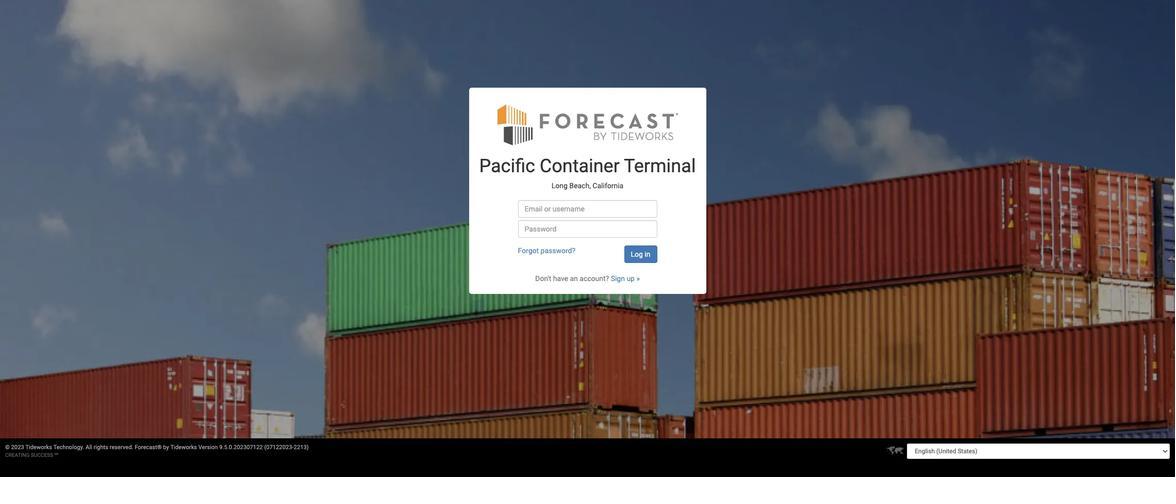Task type: vqa. For each thing, say whether or not it's contained in the screenshot.
"Forgot password?" link
yes



Task type: locate. For each thing, give the bounding box(es) containing it.
forgot password? log in
[[518, 247, 651, 258]]

account?
[[580, 274, 609, 283]]

version
[[199, 444, 218, 451]]

tideworks up 'success'
[[25, 444, 52, 451]]

pacific container terminal long beach, california
[[479, 155, 696, 190]]

1 horizontal spatial tideworks
[[170, 444, 197, 451]]

0 horizontal spatial tideworks
[[25, 444, 52, 451]]

rights
[[94, 444, 108, 451]]

creating
[[5, 452, 30, 458]]

all
[[86, 444, 92, 451]]

2 tideworks from the left
[[170, 444, 197, 451]]

9.5.0.202307122
[[219, 444, 263, 451]]

»
[[637, 274, 640, 283]]

an
[[570, 274, 578, 283]]

1 tideworks from the left
[[25, 444, 52, 451]]

forgot
[[518, 247, 539, 255]]

2023
[[11, 444, 24, 451]]

long
[[552, 181, 568, 190]]

beach,
[[570, 181, 591, 190]]

sign up » link
[[611, 274, 640, 283]]

tideworks right by at the bottom left of the page
[[170, 444, 197, 451]]

tideworks
[[25, 444, 52, 451], [170, 444, 197, 451]]

℠
[[54, 452, 58, 458]]

(07122023-
[[264, 444, 294, 451]]

Email or username text field
[[518, 200, 657, 218]]

up
[[627, 274, 635, 283]]

don't have an account? sign up »
[[535, 274, 640, 283]]

forgot password? link
[[518, 247, 576, 255]]

terminal
[[624, 155, 696, 177]]



Task type: describe. For each thing, give the bounding box(es) containing it.
forecast® by tideworks image
[[497, 103, 678, 146]]

success
[[31, 452, 53, 458]]

have
[[553, 274, 568, 283]]

password?
[[541, 247, 576, 255]]

©
[[5, 444, 10, 451]]

reserved.
[[110, 444, 133, 451]]

log
[[631, 250, 643, 258]]

Password password field
[[518, 220, 657, 238]]

in
[[645, 250, 651, 258]]

don't
[[535, 274, 552, 283]]

by
[[163, 444, 169, 451]]

pacific
[[479, 155, 535, 177]]

sign
[[611, 274, 625, 283]]

© 2023 tideworks technology. all rights reserved. forecast® by tideworks version 9.5.0.202307122 (07122023-2213) creating success ℠
[[5, 444, 309, 458]]

california
[[593, 181, 624, 190]]

log in button
[[624, 246, 657, 263]]

technology.
[[53, 444, 84, 451]]

container
[[540, 155, 620, 177]]

forecast®
[[135, 444, 162, 451]]

2213)
[[294, 444, 309, 451]]



